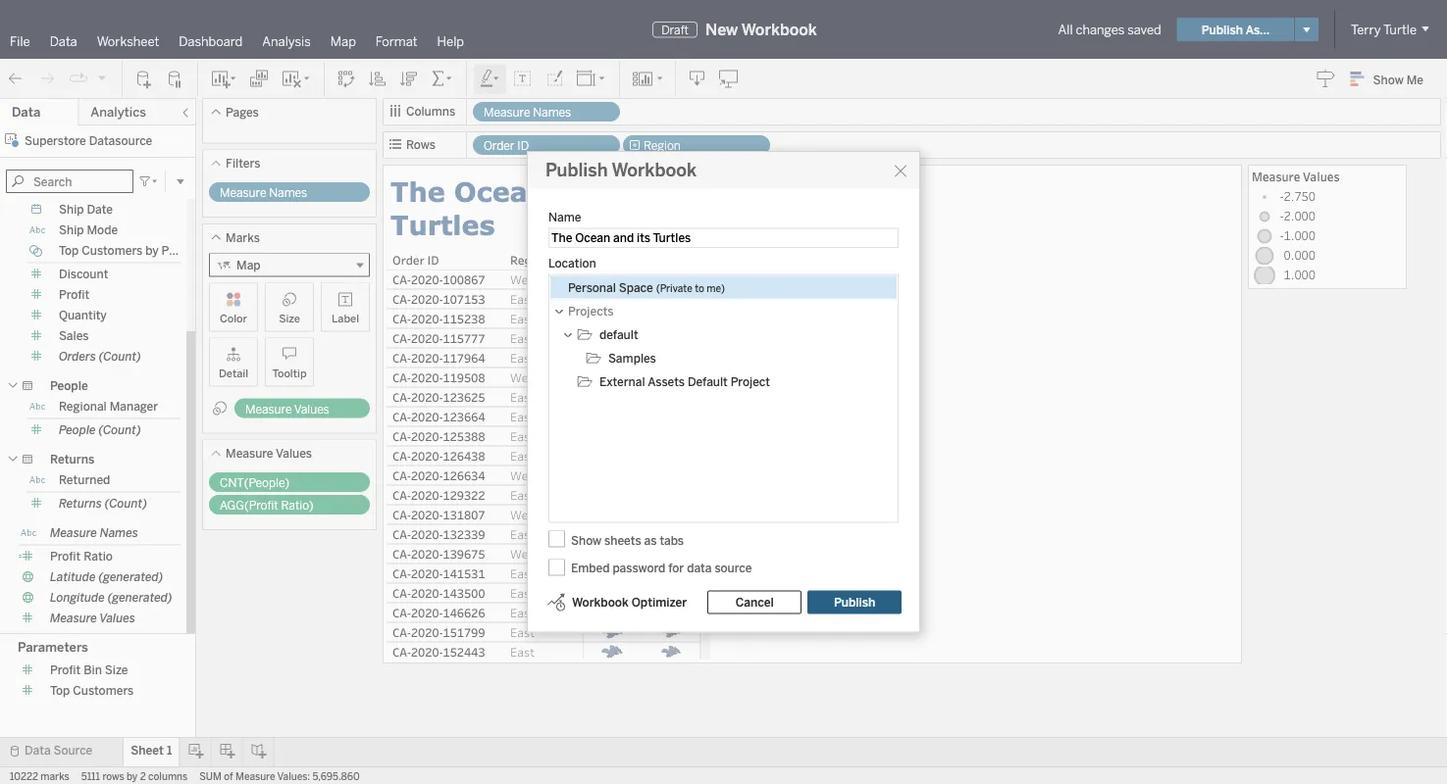 Task type: describe. For each thing, give the bounding box(es) containing it.
measure values down the tooltip
[[245, 402, 329, 416]]

none text field inside publish workbook dialog
[[548, 228, 899, 248]]

mode
[[87, 223, 118, 237]]

sales
[[59, 329, 89, 343]]

workbook for new workbook
[[742, 20, 817, 39]]

new
[[705, 20, 738, 39]]

redo image
[[37, 69, 57, 89]]

5111 rows by 2 columns
[[81, 771, 188, 783]]

ship mode
[[59, 223, 118, 237]]

sort order id ascending by measure values image
[[368, 69, 388, 89]]

profit for profit bin size
[[50, 664, 81, 678]]

parameters
[[18, 640, 88, 656]]

measure names for columns
[[484, 105, 571, 120]]

measure up cnt(people)
[[226, 447, 273, 461]]

quantity
[[59, 309, 107, 323]]

5111
[[81, 771, 100, 783]]

customers for top customers by profit
[[82, 244, 143, 258]]

show for show me
[[1373, 72, 1404, 87]]

profit for profit ratio
[[50, 550, 81, 564]]

discount
[[59, 267, 108, 282]]

1.000 inside 1.000 option
[[1284, 267, 1316, 283]]

detail
[[219, 367, 248, 380]]

cnt(people)
[[220, 476, 289, 491]]

top customers
[[50, 684, 134, 698]]

show me
[[1373, 72, 1423, 87]]

agg(profit
[[220, 499, 278, 513]]

people for people
[[50, 379, 88, 393]]

password
[[613, 561, 665, 575]]

new worksheet image
[[210, 69, 237, 89]]

values up the -2.750 option
[[1303, 169, 1340, 185]]

1 horizontal spatial replay animation image
[[96, 72, 108, 84]]

10222
[[10, 771, 38, 783]]

collapse image
[[180, 107, 191, 119]]

show sheets as tabs
[[571, 533, 684, 548]]

measure values up -2.750
[[1252, 169, 1340, 185]]

sort order id descending by measure values image
[[399, 69, 419, 89]]

2 vertical spatial names
[[100, 526, 138, 541]]

-2.000
[[1280, 208, 1316, 224]]

data
[[687, 561, 712, 575]]

all
[[1058, 22, 1073, 37]]

its
[[619, 175, 656, 207]]

terry turtle
[[1351, 22, 1417, 37]]

values down longitude (generated)
[[99, 612, 135, 626]]

profit ratio
[[50, 550, 113, 564]]

(private
[[656, 283, 692, 294]]

dashboard
[[179, 33, 243, 49]]

show for show sheets as tabs
[[571, 533, 602, 548]]

personal
[[568, 281, 616, 295]]

2
[[140, 771, 146, 783]]

totals image
[[431, 69, 454, 89]]

(generated) for latitude (generated)
[[99, 570, 163, 585]]

embed
[[571, 561, 610, 575]]

publish your workbook to edit in tableau desktop image
[[719, 69, 739, 89]]

measure down longitude on the bottom of page
[[50, 612, 97, 626]]

saved
[[1127, 22, 1161, 37]]

order
[[484, 139, 515, 153]]

measure down filters
[[220, 186, 266, 200]]

project
[[731, 375, 770, 389]]

5,695.860
[[313, 771, 360, 783]]

1 horizontal spatial publish
[[834, 596, 875, 610]]

0.000
[[1284, 247, 1316, 263]]

datasource
[[89, 133, 152, 148]]

id
[[517, 139, 529, 153]]

cancel button
[[708, 591, 802, 615]]

columns
[[406, 104, 455, 119]]

0.000 option
[[1252, 246, 1402, 266]]

returned
[[59, 473, 110, 488]]

worksheet
[[97, 33, 159, 49]]

names for columns
[[533, 105, 571, 120]]

0 horizontal spatial replay animation image
[[69, 69, 88, 89]]

names for filters
[[269, 186, 307, 200]]

data guide image
[[1316, 69, 1336, 88]]

bin
[[84, 664, 102, 678]]

rows
[[102, 771, 124, 783]]

top for top customers by profit
[[59, 244, 79, 258]]

latitude
[[50, 570, 96, 585]]

measure up profit ratio
[[50, 526, 97, 541]]

draft
[[661, 22, 689, 37]]

marks
[[226, 231, 260, 245]]

longitude (generated)
[[50, 591, 172, 605]]

sum
[[199, 771, 222, 783]]

color
[[220, 312, 247, 325]]

external
[[599, 375, 645, 389]]

new workbook
[[705, 20, 817, 39]]

sheets
[[604, 533, 641, 548]]

- for 2.000
[[1280, 208, 1284, 224]]

projects
[[568, 304, 614, 318]]

map
[[330, 33, 356, 49]]

regional
[[59, 400, 107, 414]]

embed password for data source
[[571, 561, 752, 575]]

the ocean and its turtles
[[390, 175, 665, 240]]

label
[[332, 312, 359, 325]]

show me button
[[1342, 64, 1441, 94]]

name
[[548, 210, 581, 224]]

1.000 option
[[1252, 266, 1402, 285]]

changes
[[1076, 22, 1125, 37]]

returns for returns (count)
[[59, 497, 102, 511]]

values up cnt(people)
[[276, 447, 312, 461]]

1
[[167, 744, 172, 758]]

new data source image
[[134, 69, 154, 89]]

measure right the of
[[235, 771, 275, 783]]

ocean
[[454, 175, 546, 207]]

fit image
[[576, 69, 607, 89]]

assets
[[648, 375, 685, 389]]

latitude (generated)
[[50, 570, 163, 585]]

of
[[224, 771, 233, 783]]

superstore datasource
[[25, 133, 152, 148]]

help
[[437, 33, 464, 49]]

sum of measure values: 5,695.860
[[199, 771, 360, 783]]

default
[[688, 375, 728, 389]]

-2.000 option
[[1252, 207, 1402, 227]]

returns for returns
[[50, 453, 94, 467]]

as...
[[1246, 22, 1269, 37]]

publish workbook dialog
[[527, 151, 920, 633]]

undo image
[[6, 69, 26, 89]]



Task type: locate. For each thing, give the bounding box(es) containing it.
workbook right new
[[742, 20, 817, 39]]

2.750
[[1284, 188, 1316, 205]]

0 horizontal spatial size
[[105, 664, 128, 678]]

me
[[1406, 72, 1423, 87]]

2 vertical spatial workbook
[[572, 596, 629, 610]]

1 vertical spatial publish
[[545, 160, 608, 181]]

1 vertical spatial ship
[[59, 223, 84, 237]]

0 horizontal spatial show
[[571, 533, 602, 548]]

- inside option
[[1280, 188, 1284, 205]]

sheet
[[131, 744, 164, 758]]

row group
[[550, 276, 897, 394]]

1 - from the top
[[1280, 188, 1284, 205]]

row group containing personal space
[[550, 276, 897, 394]]

0 vertical spatial publish
[[1201, 22, 1243, 37]]

(generated)
[[99, 570, 163, 585], [108, 591, 172, 605]]

0 vertical spatial (count)
[[99, 350, 141, 364]]

measure down the tooltip
[[245, 402, 292, 416]]

returns down 'returned' on the bottom
[[59, 497, 102, 511]]

- inside option
[[1280, 228, 1284, 244]]

1 vertical spatial returns
[[59, 497, 102, 511]]

0 vertical spatial names
[[533, 105, 571, 120]]

1 ship from the top
[[59, 203, 84, 217]]

people for people (count)
[[59, 423, 96, 438]]

tooltip
[[272, 367, 307, 380]]

2 vertical spatial measure names
[[50, 526, 138, 541]]

space
[[619, 281, 653, 295]]

pages
[[226, 105, 259, 119]]

duplicate image
[[249, 69, 269, 89]]

publish button
[[808, 591, 902, 615]]

for
[[668, 561, 684, 575]]

swap rows and columns image
[[336, 69, 356, 89]]

measure names down filters
[[220, 186, 307, 200]]

2 ship from the top
[[59, 223, 84, 237]]

replay animation image
[[69, 69, 88, 89], [96, 72, 108, 84]]

show/hide cards image
[[632, 69, 663, 89]]

(count) for returns (count)
[[105, 497, 147, 511]]

measure values
[[1252, 169, 1340, 185], [245, 402, 329, 416], [226, 447, 312, 461], [50, 612, 135, 626]]

show inside button
[[1373, 72, 1404, 87]]

workbook down embed
[[572, 596, 629, 610]]

by
[[145, 244, 159, 258], [127, 771, 138, 783]]

-2.750
[[1280, 188, 1316, 205]]

2 vertical spatial publish
[[834, 596, 875, 610]]

2 vertical spatial data
[[25, 744, 51, 758]]

1 vertical spatial top
[[50, 684, 70, 698]]

people up regional
[[50, 379, 88, 393]]

workbook optimizer button
[[545, 591, 688, 615]]

1 vertical spatial data
[[12, 104, 40, 120]]

orders (count)
[[59, 350, 141, 364]]

analysis
[[262, 33, 311, 49]]

top customers by profit
[[59, 244, 192, 258]]

(count) down 'returned' on the bottom
[[105, 497, 147, 511]]

measure names for filters
[[220, 186, 307, 200]]

1 horizontal spatial show
[[1373, 72, 1404, 87]]

- for 2.750
[[1280, 188, 1284, 205]]

profit
[[161, 244, 192, 258], [59, 288, 90, 302], [50, 550, 81, 564], [50, 664, 81, 678]]

0 vertical spatial top
[[59, 244, 79, 258]]

0 horizontal spatial names
[[100, 526, 138, 541]]

turtle
[[1383, 22, 1417, 37]]

profit up latitude
[[50, 550, 81, 564]]

measure names up ratio
[[50, 526, 138, 541]]

workbook down region
[[612, 160, 697, 181]]

1 vertical spatial -
[[1280, 208, 1284, 224]]

values down the tooltip
[[294, 402, 329, 416]]

ship for ship date
[[59, 203, 84, 217]]

size up the tooltip
[[279, 312, 300, 325]]

samples
[[608, 351, 656, 365]]

workbook inside button
[[572, 596, 629, 610]]

0 vertical spatial show
[[1373, 72, 1404, 87]]

profit for profit
[[59, 288, 90, 302]]

format
[[376, 33, 417, 49]]

publish for as...
[[1201, 22, 1243, 37]]

order id
[[484, 139, 529, 153]]

0 vertical spatial 1.000
[[1284, 228, 1316, 244]]

terry
[[1351, 22, 1381, 37]]

ratio)
[[281, 499, 313, 513]]

optimizer
[[632, 596, 687, 610]]

top
[[59, 244, 79, 258], [50, 684, 70, 698]]

-1.000 option
[[1252, 227, 1402, 246]]

sheet 1
[[131, 744, 172, 758]]

top down profit bin size
[[50, 684, 70, 698]]

data
[[50, 33, 77, 49], [12, 104, 40, 120], [25, 744, 51, 758]]

0 vertical spatial workbook
[[742, 20, 817, 39]]

returns up 'returned' on the bottom
[[50, 453, 94, 467]]

ship down ship date
[[59, 223, 84, 237]]

ship up ship mode
[[59, 203, 84, 217]]

workbook for publish workbook
[[612, 160, 697, 181]]

(count) down regional manager
[[99, 423, 141, 438]]

None text field
[[548, 228, 899, 248]]

(generated) down latitude (generated)
[[108, 591, 172, 605]]

1 vertical spatial customers
[[73, 684, 134, 698]]

(generated) up longitude (generated)
[[99, 570, 163, 585]]

- for 1.000
[[1280, 228, 1284, 244]]

top up discount
[[59, 244, 79, 258]]

-1.000
[[1280, 228, 1316, 244]]

marks. press enter to open the view data window.. use arrow keys to navigate data visualization elements. image
[[583, 270, 701, 785]]

by for 2
[[127, 771, 138, 783]]

show mark labels image
[[513, 69, 533, 89]]

people
[[50, 379, 88, 393], [59, 423, 96, 438]]

regional manager
[[59, 400, 158, 414]]

external assets default project
[[599, 375, 770, 389]]

as
[[644, 533, 657, 548]]

0 vertical spatial customers
[[82, 244, 143, 258]]

2 vertical spatial (count)
[[105, 497, 147, 511]]

1 vertical spatial size
[[105, 664, 128, 678]]

1 vertical spatial 1.000
[[1284, 267, 1316, 283]]

0 vertical spatial measure names
[[484, 105, 571, 120]]

data up 'redo' 'icon'
[[50, 33, 77, 49]]

- down -2.750
[[1280, 208, 1284, 224]]

0 vertical spatial by
[[145, 244, 159, 258]]

(count) right orders
[[99, 350, 141, 364]]

superstore
[[25, 133, 86, 148]]

profit bin size
[[50, 664, 128, 678]]

ship date
[[59, 203, 113, 217]]

size
[[279, 312, 300, 325], [105, 664, 128, 678]]

workbook optimizer
[[572, 596, 687, 610]]

measure up -2.750
[[1252, 169, 1300, 185]]

marks
[[41, 771, 69, 783]]

highlight image
[[479, 69, 501, 89]]

by for profit
[[145, 244, 159, 258]]

show up embed
[[571, 533, 602, 548]]

2 vertical spatial -
[[1280, 228, 1284, 244]]

1.000 down the 2.000
[[1284, 228, 1316, 244]]

(count) for people (count)
[[99, 423, 141, 438]]

measure values down longitude on the bottom of page
[[50, 612, 135, 626]]

manager
[[110, 400, 158, 414]]

1 vertical spatial by
[[127, 771, 138, 783]]

2 - from the top
[[1280, 208, 1284, 224]]

people down regional
[[59, 423, 96, 438]]

to
[[695, 283, 704, 294]]

all changes saved
[[1058, 22, 1161, 37]]

1 horizontal spatial measure names
[[220, 186, 307, 200]]

replay animation image right 'redo' 'icon'
[[69, 69, 88, 89]]

date
[[87, 203, 113, 217]]

1 horizontal spatial names
[[269, 186, 307, 200]]

measure names up id
[[484, 105, 571, 120]]

0 vertical spatial size
[[279, 312, 300, 325]]

customers down mode
[[82, 244, 143, 258]]

longitude
[[50, 591, 105, 605]]

row group inside publish workbook dialog
[[550, 276, 897, 394]]

3 - from the top
[[1280, 228, 1284, 244]]

2 horizontal spatial publish
[[1201, 22, 1243, 37]]

clear sheet image
[[281, 69, 312, 89]]

download image
[[688, 69, 707, 89]]

- down -2.000
[[1280, 228, 1284, 244]]

format workbook image
[[544, 69, 564, 89]]

show left me
[[1373, 72, 1404, 87]]

top for top customers
[[50, 684, 70, 698]]

values:
[[277, 771, 310, 783]]

source
[[53, 744, 92, 758]]

- inside 'option'
[[1280, 208, 1284, 224]]

2 1.000 from the top
[[1284, 267, 1316, 283]]

1 vertical spatial show
[[571, 533, 602, 548]]

2.000
[[1284, 208, 1316, 224]]

10222 marks
[[10, 771, 69, 783]]

size right bin
[[105, 664, 128, 678]]

measure up order id
[[484, 105, 530, 120]]

0 vertical spatial returns
[[50, 453, 94, 467]]

0 vertical spatial -
[[1280, 188, 1284, 205]]

file
[[10, 33, 30, 49]]

default
[[599, 328, 638, 342]]

1.000 down the 0.000
[[1284, 267, 1316, 283]]

0 horizontal spatial measure names
[[50, 526, 138, 541]]

(count)
[[99, 350, 141, 364], [99, 423, 141, 438], [105, 497, 147, 511]]

profit down parameters
[[50, 664, 81, 678]]

1 horizontal spatial by
[[145, 244, 159, 258]]

customers
[[82, 244, 143, 258], [73, 684, 134, 698]]

Search text field
[[6, 170, 133, 193]]

2 horizontal spatial names
[[533, 105, 571, 120]]

returns
[[50, 453, 94, 467], [59, 497, 102, 511]]

data source
[[25, 744, 92, 758]]

ship for ship mode
[[59, 223, 84, 237]]

1.000
[[1284, 228, 1316, 244], [1284, 267, 1316, 283]]

(generated) for longitude (generated)
[[108, 591, 172, 605]]

1 vertical spatial measure names
[[220, 186, 307, 200]]

replay animation image up the analytics
[[96, 72, 108, 84]]

1 vertical spatial people
[[59, 423, 96, 438]]

measure values up cnt(people)
[[226, 447, 312, 461]]

customers down bin
[[73, 684, 134, 698]]

0 vertical spatial data
[[50, 33, 77, 49]]

profit left marks
[[161, 244, 192, 258]]

customers for top customers
[[73, 684, 134, 698]]

1 vertical spatial workbook
[[612, 160, 697, 181]]

(count) for orders (count)
[[99, 350, 141, 364]]

0 vertical spatial ship
[[59, 203, 84, 217]]

returns (count)
[[59, 497, 147, 511]]

1 horizontal spatial size
[[279, 312, 300, 325]]

1.000 inside -1.000 option
[[1284, 228, 1316, 244]]

analytics
[[91, 104, 146, 120]]

publish for workbook
[[545, 160, 608, 181]]

source
[[715, 561, 752, 575]]

data up 10222 marks
[[25, 744, 51, 758]]

1 vertical spatial (generated)
[[108, 591, 172, 605]]

-
[[1280, 188, 1284, 205], [1280, 208, 1284, 224], [1280, 228, 1284, 244]]

rows
[[406, 138, 436, 152]]

profit up quantity
[[59, 288, 90, 302]]

show inside publish workbook dialog
[[571, 533, 602, 548]]

data down undo 'icon'
[[12, 104, 40, 120]]

columns
[[148, 771, 188, 783]]

0 horizontal spatial publish
[[545, 160, 608, 181]]

-2.750 option
[[1252, 187, 1402, 207]]

orders
[[59, 350, 96, 364]]

personal space (private to me)
[[568, 281, 725, 295]]

pause auto updates image
[[166, 69, 185, 89]]

ratio
[[84, 550, 113, 564]]

publish workbook
[[545, 160, 697, 181]]

0 vertical spatial people
[[50, 379, 88, 393]]

1 vertical spatial names
[[269, 186, 307, 200]]

1 1.000 from the top
[[1284, 228, 1316, 244]]

2 horizontal spatial measure names
[[484, 105, 571, 120]]

tabs
[[660, 533, 684, 548]]

the
[[390, 175, 445, 207]]

- up -2.000
[[1280, 188, 1284, 205]]

0 horizontal spatial by
[[127, 771, 138, 783]]

people (count)
[[59, 423, 141, 438]]

0 vertical spatial (generated)
[[99, 570, 163, 585]]

publish as...
[[1201, 22, 1269, 37]]

me)
[[707, 283, 725, 294]]

1 vertical spatial (count)
[[99, 423, 141, 438]]



Task type: vqa. For each thing, say whether or not it's contained in the screenshot.
the Download icon on the left of the page
yes



